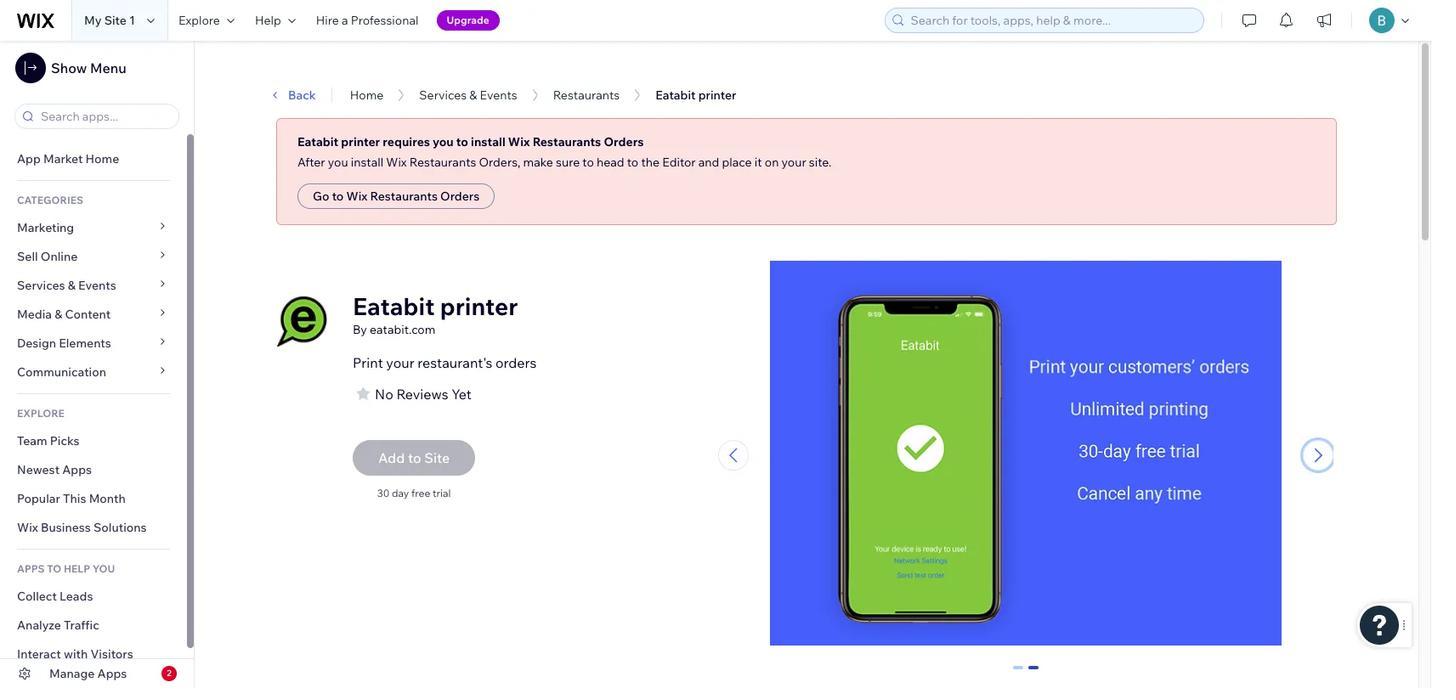 Task type: locate. For each thing, give the bounding box(es) containing it.
0 vertical spatial services & events link
[[419, 88, 517, 103]]

my
[[84, 13, 102, 28]]

interact
[[17, 647, 61, 662]]

sell online link
[[0, 242, 187, 271]]

apps down visitors
[[97, 666, 127, 682]]

printer inside the eatabit printer by eatabit.com
[[440, 292, 518, 321]]

apps
[[17, 563, 45, 575]]

services & events inside sidebar element
[[17, 278, 116, 293]]

explore
[[17, 407, 65, 420]]

printer up the restaurant's
[[440, 292, 518, 321]]

printer inside eatabit printer requires you to install wix restaurants orders after you install wix restaurants orders, make sure to head to the editor and place it on your site.
[[341, 134, 380, 150]]

to right requires
[[456, 134, 468, 150]]

1 vertical spatial your
[[386, 354, 414, 371]]

services & events up 'orders,'
[[419, 88, 517, 103]]

orders
[[604, 134, 644, 150], [440, 189, 480, 204]]

a
[[342, 13, 348, 28]]

eatabit up by
[[353, 292, 435, 321]]

to right go
[[332, 189, 344, 204]]

1 horizontal spatial events
[[480, 88, 517, 103]]

&
[[469, 88, 477, 103], [68, 278, 76, 293], [55, 307, 62, 322]]

orders inside eatabit printer requires you to install wix restaurants orders after you install wix restaurants orders, make sure to head to the editor and place it on your site.
[[604, 134, 644, 150]]

your
[[781, 155, 806, 170], [386, 354, 414, 371]]

apps
[[62, 462, 92, 478], [97, 666, 127, 682]]

2 vertical spatial eatabit
[[353, 292, 435, 321]]

month
[[89, 491, 126, 507]]

services & events link inside sidebar element
[[0, 271, 187, 300]]

services & events
[[419, 88, 517, 103], [17, 278, 116, 293]]

0 vertical spatial 1
[[129, 13, 135, 28]]

place
[[722, 155, 752, 170]]

eatabit up editor
[[655, 88, 696, 103]]

1 horizontal spatial services & events link
[[419, 88, 517, 103]]

team
[[17, 433, 47, 449]]

elements
[[59, 336, 111, 351]]

1 vertical spatial eatabit.com
[[370, 322, 436, 337]]

sell
[[17, 249, 38, 264]]

it
[[755, 155, 762, 170]]

home inside sidebar element
[[85, 151, 119, 167]]

restaurants link
[[553, 88, 620, 103]]

collect
[[17, 589, 57, 604]]

0 vertical spatial eatabit.com
[[325, 70, 391, 85]]

30
[[377, 487, 390, 500]]

1 horizontal spatial install
[[471, 134, 505, 150]]

services & events link up 'orders,'
[[419, 88, 517, 103]]

0 vertical spatial you
[[433, 134, 454, 150]]

you right requires
[[433, 134, 454, 150]]

1
[[129, 13, 135, 28], [1030, 666, 1037, 681]]

Search for tools, apps, help & more... field
[[906, 8, 1198, 32]]

events
[[480, 88, 517, 103], [78, 278, 116, 293]]

1 horizontal spatial apps
[[97, 666, 127, 682]]

services & events up media & content
[[17, 278, 116, 293]]

0 vertical spatial your
[[781, 155, 806, 170]]

2 horizontal spatial eatabit
[[655, 88, 696, 103]]

eatabit.com up home 'link'
[[325, 70, 391, 85]]

eatabit.com right by
[[370, 322, 436, 337]]

hire
[[316, 13, 339, 28]]

leads
[[60, 589, 93, 604]]

show menu
[[51, 59, 126, 76]]

wix up "make"
[[508, 134, 530, 150]]

0 vertical spatial events
[[480, 88, 517, 103]]

1 horizontal spatial eatabit
[[353, 292, 435, 321]]

1 vertical spatial apps
[[97, 666, 127, 682]]

1 horizontal spatial your
[[781, 155, 806, 170]]

editor
[[662, 155, 696, 170]]

0 vertical spatial services
[[419, 88, 467, 103]]

home up requires
[[350, 88, 384, 103]]

restaurants
[[553, 88, 620, 103], [533, 134, 601, 150], [409, 155, 476, 170], [370, 189, 438, 204]]

1 vertical spatial orders
[[440, 189, 480, 204]]

1 horizontal spatial home
[[350, 88, 384, 103]]

install down requires
[[351, 155, 383, 170]]

2 horizontal spatial printer
[[698, 88, 736, 103]]

free
[[411, 487, 430, 500]]

1 vertical spatial events
[[78, 278, 116, 293]]

popular this month link
[[0, 484, 187, 513]]

1 horizontal spatial &
[[68, 278, 76, 293]]

0 horizontal spatial apps
[[62, 462, 92, 478]]

marketing link
[[0, 213, 187, 242]]

design elements link
[[0, 329, 187, 358]]

design
[[17, 336, 56, 351]]

1 right the site
[[129, 13, 135, 28]]

go
[[313, 189, 329, 204]]

1 vertical spatial &
[[68, 278, 76, 293]]

0 vertical spatial services & events
[[419, 88, 517, 103]]

to
[[456, 134, 468, 150], [582, 155, 594, 170], [627, 155, 638, 170], [332, 189, 344, 204]]

1 vertical spatial printer
[[341, 134, 380, 150]]

services & events link
[[419, 88, 517, 103], [0, 271, 187, 300]]

services inside services & events link
[[17, 278, 65, 293]]

0 vertical spatial eatabit
[[655, 88, 696, 103]]

0 horizontal spatial events
[[78, 278, 116, 293]]

0 horizontal spatial services
[[17, 278, 65, 293]]

your right on
[[781, 155, 806, 170]]

your right print
[[386, 354, 414, 371]]

eatabit printer button
[[647, 82, 745, 108]]

site.
[[809, 155, 832, 170]]

no reviews yet
[[375, 386, 472, 403]]

1 vertical spatial home
[[85, 151, 119, 167]]

to inside button
[[332, 189, 344, 204]]

orders down 'orders,'
[[440, 189, 480, 204]]

printer left requires
[[341, 134, 380, 150]]

analyze traffic
[[17, 618, 99, 633]]

1 horizontal spatial you
[[433, 134, 454, 150]]

30 day free trial
[[377, 487, 451, 500]]

& right media
[[55, 307, 62, 322]]

0 vertical spatial install
[[471, 134, 505, 150]]

with
[[64, 647, 88, 662]]

apps up this
[[62, 462, 92, 478]]

1 vertical spatial services & events
[[17, 278, 116, 293]]

newest apps link
[[0, 456, 187, 484]]

1 vertical spatial you
[[328, 155, 348, 170]]

1 vertical spatial eatabit
[[297, 134, 338, 150]]

0 horizontal spatial home
[[85, 151, 119, 167]]

0 horizontal spatial services & events link
[[0, 271, 187, 300]]

home right market on the top
[[85, 151, 119, 167]]

help button
[[245, 0, 306, 41]]

eatabit inside the eatabit printer by eatabit.com
[[353, 292, 435, 321]]

analyze
[[17, 618, 61, 633]]

to
[[47, 563, 61, 575]]

1 vertical spatial install
[[351, 155, 383, 170]]

orders up head on the top of page
[[604, 134, 644, 150]]

my site 1
[[84, 13, 135, 28]]

eatabit for eatabit printer by eatabit.com
[[353, 292, 435, 321]]

collect leads link
[[0, 582, 187, 611]]

go to wix restaurants orders
[[313, 189, 480, 204]]

1 horizontal spatial orders
[[604, 134, 644, 150]]

0 vertical spatial orders
[[604, 134, 644, 150]]

services up requires
[[419, 88, 467, 103]]

help
[[255, 13, 281, 28]]

2 vertical spatial printer
[[440, 292, 518, 321]]

wix business solutions link
[[0, 513, 187, 542]]

menu
[[90, 59, 126, 76]]

1 horizontal spatial 1
[[1030, 666, 1037, 681]]

0 vertical spatial printer
[[698, 88, 736, 103]]

1 vertical spatial services
[[17, 278, 65, 293]]

printer up and
[[698, 88, 736, 103]]

you
[[92, 563, 115, 575]]

eatabit
[[655, 88, 696, 103], [297, 134, 338, 150], [353, 292, 435, 321]]

the
[[641, 155, 660, 170]]

1 right "0"
[[1030, 666, 1037, 681]]

2 horizontal spatial &
[[469, 88, 477, 103]]

0 horizontal spatial your
[[386, 354, 414, 371]]

events up 'orders,'
[[480, 88, 517, 103]]

events inside services & events link
[[78, 278, 116, 293]]

printer inside eatabit printer button
[[698, 88, 736, 103]]

after
[[297, 155, 325, 170]]

0 horizontal spatial services & events
[[17, 278, 116, 293]]

eatabit.com inside the eatabit printer by eatabit.com
[[370, 322, 436, 337]]

1 vertical spatial services & events link
[[0, 271, 187, 300]]

0 horizontal spatial orders
[[440, 189, 480, 204]]

online
[[41, 249, 78, 264]]

you
[[433, 134, 454, 150], [328, 155, 348, 170]]

home link
[[350, 88, 384, 103]]

orders inside button
[[440, 189, 480, 204]]

upgrade
[[447, 14, 489, 26]]

install
[[471, 134, 505, 150], [351, 155, 383, 170]]

business
[[41, 520, 91, 535]]

events up media & content link
[[78, 278, 116, 293]]

0 horizontal spatial &
[[55, 307, 62, 322]]

wix down popular
[[17, 520, 38, 535]]

2 vertical spatial &
[[55, 307, 62, 322]]

0 horizontal spatial 1
[[129, 13, 135, 28]]

show menu button
[[15, 53, 126, 83]]

help
[[64, 563, 90, 575]]

0 horizontal spatial printer
[[341, 134, 380, 150]]

1 horizontal spatial printer
[[440, 292, 518, 321]]

site
[[104, 13, 127, 28]]

& down upgrade button
[[469, 88, 477, 103]]

solutions
[[93, 520, 147, 535]]

no
[[375, 386, 393, 403]]

eatabit inside eatabit printer requires you to install wix restaurants orders after you install wix restaurants orders, make sure to head to the editor and place it on your site.
[[297, 134, 338, 150]]

by
[[353, 322, 367, 337]]

& up media & content
[[68, 278, 76, 293]]

eatabit.com
[[325, 70, 391, 85], [370, 322, 436, 337]]

services down sell online
[[17, 278, 65, 293]]

wix right go
[[346, 189, 367, 204]]

you right 'after'
[[328, 155, 348, 170]]

services & events link up content
[[0, 271, 187, 300]]

0 horizontal spatial eatabit
[[297, 134, 338, 150]]

2
[[167, 668, 172, 679]]

install up 'orders,'
[[471, 134, 505, 150]]

eatabit up 'after'
[[297, 134, 338, 150]]

0 vertical spatial apps
[[62, 462, 92, 478]]

hire a professional
[[316, 13, 419, 28]]

eatabit for eatabit printer
[[655, 88, 696, 103]]

eatabit inside eatabit printer button
[[655, 88, 696, 103]]



Task type: describe. For each thing, give the bounding box(es) containing it.
& for media & content link
[[55, 307, 62, 322]]

professional
[[351, 13, 419, 28]]

trial
[[433, 487, 451, 500]]

0
[[1015, 666, 1021, 681]]

app market home link
[[0, 144, 187, 173]]

app
[[17, 151, 41, 167]]

media & content link
[[0, 300, 187, 329]]

eatabit printer logo image
[[276, 297, 327, 348]]

interact with visitors link
[[0, 640, 187, 669]]

back
[[288, 88, 316, 103]]

picks
[[50, 433, 80, 449]]

popular this month
[[17, 491, 126, 507]]

make
[[523, 155, 553, 170]]

requires
[[383, 134, 430, 150]]

wix inside sidebar element
[[17, 520, 38, 535]]

head
[[597, 155, 624, 170]]

manage apps
[[49, 666, 127, 682]]

eatabit printer preview 1 image
[[770, 261, 1282, 654]]

app market home
[[17, 151, 119, 167]]

eatabit printer
[[655, 88, 736, 103]]

apps for newest apps
[[62, 462, 92, 478]]

printer for eatabit printer by eatabit.com
[[440, 292, 518, 321]]

team picks
[[17, 433, 80, 449]]

newest apps
[[17, 462, 92, 478]]

wix business solutions
[[17, 520, 147, 535]]

restaurant's
[[418, 354, 492, 371]]

1 vertical spatial 1
[[1030, 666, 1037, 681]]

eatabit for eatabit printer requires you to install wix restaurants orders after you install wix restaurants orders, make sure to head to the editor and place it on your site.
[[297, 134, 338, 150]]

reviews
[[396, 386, 448, 403]]

print your restaurant's orders
[[353, 354, 537, 371]]

market
[[43, 151, 83, 167]]

upgrade button
[[436, 10, 500, 31]]

0 horizontal spatial install
[[351, 155, 383, 170]]

0 vertical spatial &
[[469, 88, 477, 103]]

sidebar element
[[0, 41, 195, 688]]

content
[[65, 307, 111, 322]]

popular
[[17, 491, 60, 507]]

and
[[698, 155, 719, 170]]

day
[[392, 487, 409, 500]]

on
[[765, 155, 779, 170]]

Search apps... field
[[36, 105, 173, 128]]

media & content
[[17, 307, 111, 322]]

visitors
[[90, 647, 133, 662]]

marketing
[[17, 220, 74, 235]]

0 horizontal spatial you
[[328, 155, 348, 170]]

printer for eatabit printer
[[698, 88, 736, 103]]

communication link
[[0, 358, 187, 387]]

explore
[[178, 13, 220, 28]]

hire a professional link
[[306, 0, 429, 41]]

manage
[[49, 666, 95, 682]]

print
[[353, 354, 383, 371]]

categories
[[17, 194, 83, 207]]

analyze traffic link
[[0, 611, 187, 640]]

eatabit printer by eatabit.com
[[353, 292, 518, 337]]

orders,
[[479, 155, 521, 170]]

show
[[51, 59, 87, 76]]

to right "sure"
[[582, 155, 594, 170]]

your inside eatabit printer requires you to install wix restaurants orders after you install wix restaurants orders, make sure to head to the editor and place it on your site.
[[781, 155, 806, 170]]

orders
[[495, 354, 537, 371]]

printer for eatabit printer requires you to install wix restaurants orders after you install wix restaurants orders, make sure to head to the editor and place it on your site.
[[341, 134, 380, 150]]

wix inside button
[[346, 189, 367, 204]]

sell online
[[17, 249, 78, 264]]

traffic
[[64, 618, 99, 633]]

1 horizontal spatial services & events
[[419, 88, 517, 103]]

0 vertical spatial home
[[350, 88, 384, 103]]

this
[[63, 491, 86, 507]]

to left the
[[627, 155, 638, 170]]

wix down requires
[[386, 155, 407, 170]]

interact with visitors
[[17, 647, 133, 662]]

apps for manage apps
[[97, 666, 127, 682]]

go to wix restaurants orders button
[[297, 184, 495, 209]]

team picks link
[[0, 427, 187, 456]]

design elements
[[17, 336, 111, 351]]

& for services & events link inside the sidebar element
[[68, 278, 76, 293]]

0 1
[[1015, 666, 1037, 681]]

1 horizontal spatial services
[[419, 88, 467, 103]]

restaurants inside button
[[370, 189, 438, 204]]

newest
[[17, 462, 60, 478]]

media
[[17, 307, 52, 322]]

collect leads
[[17, 589, 93, 604]]

sure
[[556, 155, 580, 170]]

eatabit printer requires you to install wix restaurants orders after you install wix restaurants orders, make sure to head to the editor and place it on your site.
[[297, 134, 832, 170]]



Task type: vqa. For each thing, say whether or not it's contained in the screenshot.
Wix Blog logo
no



